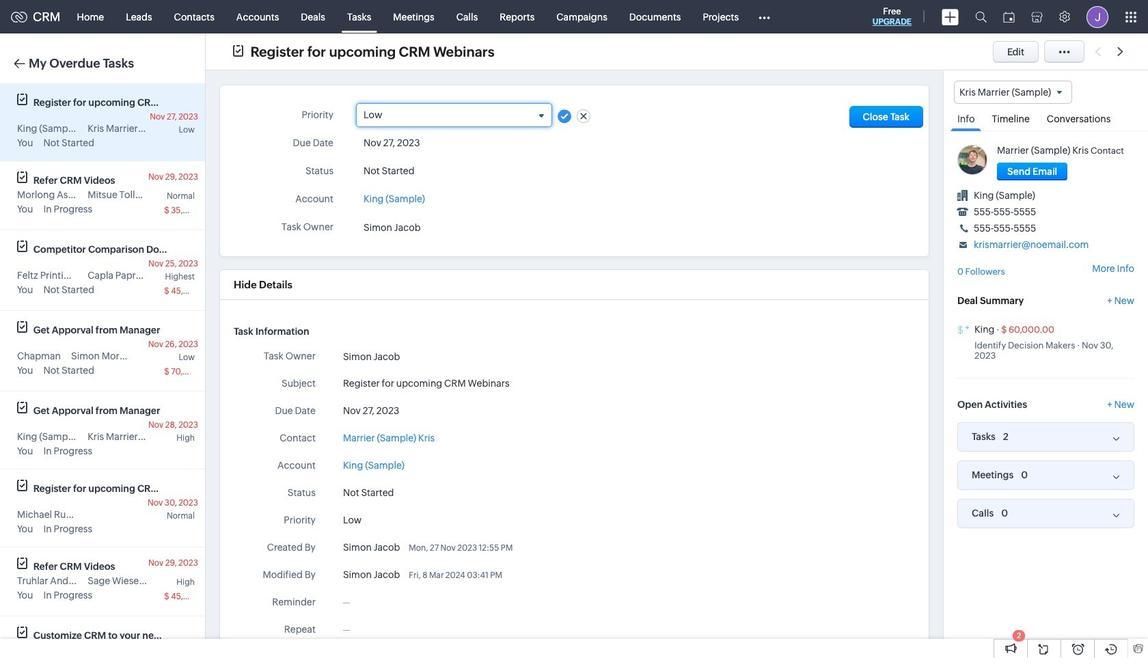 Task type: vqa. For each thing, say whether or not it's contained in the screenshot.
list containing Home
no



Task type: locate. For each thing, give the bounding box(es) containing it.
None button
[[997, 163, 1068, 181]]

previous record image
[[1095, 47, 1101, 56]]

profile image
[[1087, 6, 1109, 28]]

None field
[[954, 81, 1072, 104], [364, 109, 545, 121], [954, 81, 1072, 104], [364, 109, 545, 121]]

create menu element
[[934, 0, 967, 33]]

next record image
[[1117, 47, 1126, 56]]

logo image
[[11, 11, 27, 22]]



Task type: describe. For each thing, give the bounding box(es) containing it.
calendar image
[[1003, 11, 1015, 22]]

search image
[[975, 11, 987, 23]]

create menu image
[[942, 9, 959, 25]]

Other Modules field
[[750, 6, 779, 28]]

profile element
[[1078, 0, 1117, 33]]

search element
[[967, 0, 995, 33]]



